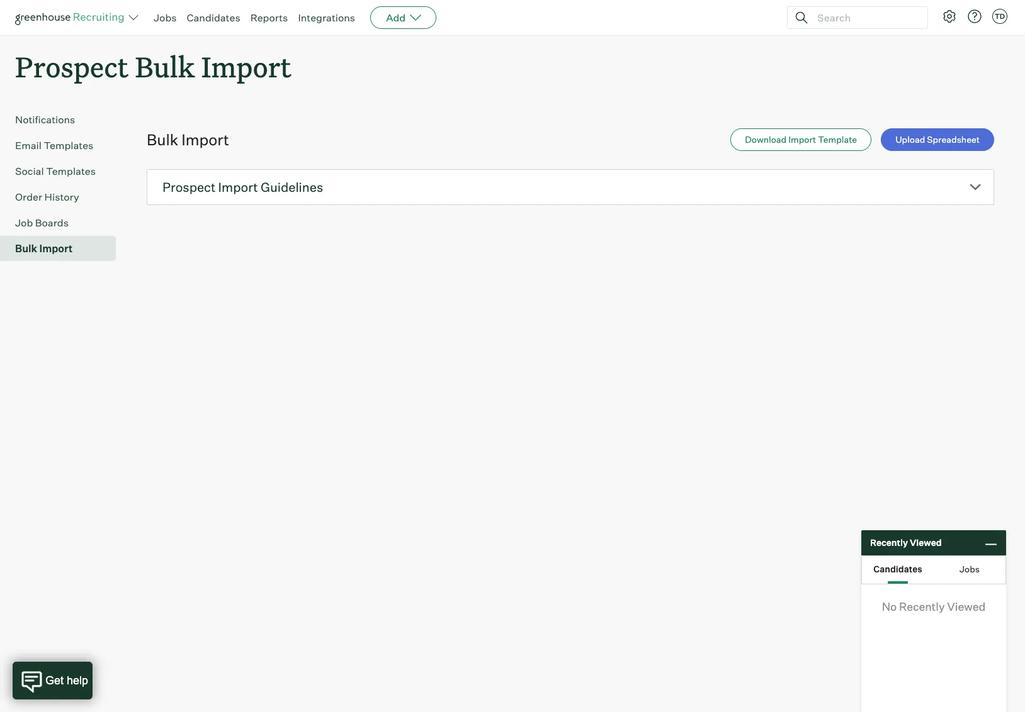 Task type: describe. For each thing, give the bounding box(es) containing it.
integrations
[[298, 11, 355, 24]]

templates for email templates
[[44, 139, 93, 152]]

0 vertical spatial recently
[[870, 538, 908, 549]]

bulk inside bulk import link
[[15, 243, 37, 255]]

no recently viewed
[[882, 600, 986, 614]]

boards
[[35, 217, 69, 229]]

upload
[[896, 134, 925, 145]]

add
[[386, 11, 406, 24]]

reports link
[[250, 11, 288, 24]]

history
[[44, 191, 79, 204]]

jobs inside "tab list"
[[960, 564, 980, 575]]

notifications
[[15, 113, 75, 126]]

prospect for prospect import guidelines
[[163, 180, 216, 195]]

td button
[[993, 9, 1008, 24]]

0 horizontal spatial candidates
[[187, 11, 240, 24]]

configure image
[[942, 9, 957, 24]]

templates for social templates
[[46, 165, 96, 178]]

download
[[745, 134, 787, 145]]

email templates link
[[15, 138, 111, 153]]

td button
[[990, 6, 1010, 26]]

social templates link
[[15, 164, 111, 179]]

0 vertical spatial bulk
[[135, 48, 195, 85]]

0 horizontal spatial bulk import
[[15, 243, 73, 255]]

job boards
[[15, 217, 69, 229]]

job boards link
[[15, 216, 111, 231]]

jobs link
[[154, 11, 177, 24]]

upload spreadsheet
[[896, 134, 980, 145]]

integrations link
[[298, 11, 355, 24]]

template
[[818, 134, 857, 145]]

import left template
[[789, 134, 816, 145]]

download import template link
[[731, 129, 872, 151]]

prospect bulk import
[[15, 48, 291, 85]]

bulk import link
[[15, 241, 111, 256]]

1 horizontal spatial bulk import
[[147, 130, 229, 149]]

td
[[995, 12, 1005, 21]]

recently viewed
[[870, 538, 942, 549]]

import down boards
[[39, 243, 73, 255]]

tab list containing candidates
[[862, 557, 1006, 585]]

email templates
[[15, 139, 93, 152]]

prospect import guidelines
[[163, 180, 323, 195]]

job
[[15, 217, 33, 229]]



Task type: locate. For each thing, give the bounding box(es) containing it.
bulk
[[135, 48, 195, 85], [147, 130, 178, 149], [15, 243, 37, 255]]

spreadsheet
[[927, 134, 980, 145]]

1 vertical spatial viewed
[[947, 600, 986, 614]]

jobs left candidates link
[[154, 11, 177, 24]]

1 vertical spatial bulk
[[147, 130, 178, 149]]

1 horizontal spatial viewed
[[947, 600, 986, 614]]

1 horizontal spatial jobs
[[960, 564, 980, 575]]

jobs up no recently viewed
[[960, 564, 980, 575]]

guidelines
[[261, 180, 323, 195]]

candidates link
[[187, 11, 240, 24]]

jobs
[[154, 11, 177, 24], [960, 564, 980, 575]]

0 vertical spatial templates
[[44, 139, 93, 152]]

candidates right jobs link
[[187, 11, 240, 24]]

1 horizontal spatial candidates
[[874, 564, 923, 575]]

prospect
[[15, 48, 129, 85], [163, 180, 216, 195]]

0 horizontal spatial prospect
[[15, 48, 129, 85]]

notifications link
[[15, 112, 111, 127]]

2 vertical spatial bulk
[[15, 243, 37, 255]]

0 vertical spatial viewed
[[910, 538, 942, 549]]

0 horizontal spatial jobs
[[154, 11, 177, 24]]

order
[[15, 191, 42, 204]]

no
[[882, 600, 897, 614]]

1 vertical spatial recently
[[899, 600, 945, 614]]

bulk import
[[147, 130, 229, 149], [15, 243, 73, 255]]

1 vertical spatial candidates
[[874, 564, 923, 575]]

1 vertical spatial templates
[[46, 165, 96, 178]]

1 vertical spatial prospect
[[163, 180, 216, 195]]

import down reports
[[201, 48, 291, 85]]

download import template
[[745, 134, 857, 145]]

1 vertical spatial jobs
[[960, 564, 980, 575]]

email
[[15, 139, 42, 152]]

upload spreadsheet button
[[881, 129, 995, 151]]

order history link
[[15, 190, 111, 205]]

0 vertical spatial jobs
[[154, 11, 177, 24]]

viewed
[[910, 538, 942, 549], [947, 600, 986, 614]]

import up the prospect import guidelines
[[182, 130, 229, 149]]

recently
[[870, 538, 908, 549], [899, 600, 945, 614]]

0 horizontal spatial viewed
[[910, 538, 942, 549]]

candidates down the recently viewed
[[874, 564, 923, 575]]

1 vertical spatial bulk import
[[15, 243, 73, 255]]

import left guidelines
[[218, 180, 258, 195]]

tab list
[[862, 557, 1006, 585]]

prospect for prospect bulk import
[[15, 48, 129, 85]]

reports
[[250, 11, 288, 24]]

candidates inside "tab list"
[[874, 564, 923, 575]]

0 vertical spatial candidates
[[187, 11, 240, 24]]

templates up social templates link
[[44, 139, 93, 152]]

templates up order history link at the left top
[[46, 165, 96, 178]]

0 vertical spatial bulk import
[[147, 130, 229, 149]]

0 vertical spatial prospect
[[15, 48, 129, 85]]

templates
[[44, 139, 93, 152], [46, 165, 96, 178]]

candidates
[[187, 11, 240, 24], [874, 564, 923, 575]]

order history
[[15, 191, 79, 204]]

add button
[[370, 6, 437, 29]]

import
[[201, 48, 291, 85], [182, 130, 229, 149], [789, 134, 816, 145], [218, 180, 258, 195], [39, 243, 73, 255]]

greenhouse recruiting image
[[15, 10, 128, 25]]

1 horizontal spatial prospect
[[163, 180, 216, 195]]

Search text field
[[814, 9, 916, 27]]

social templates
[[15, 165, 96, 178]]

social
[[15, 165, 44, 178]]



Task type: vqa. For each thing, say whether or not it's contained in the screenshot.
the rightmost Sep
no



